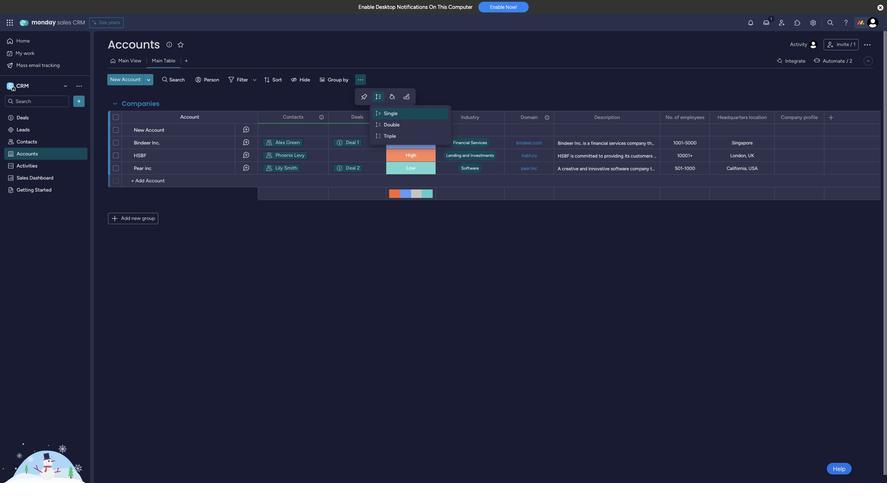 Task type: locate. For each thing, give the bounding box(es) containing it.
of right range
[[703, 141, 708, 146]]

0 horizontal spatial main
[[118, 58, 129, 64]]

companies
[[122, 99, 160, 108]]

item height double image
[[376, 122, 381, 128]]

show board description image
[[165, 41, 173, 48]]

2 main from the left
[[152, 58, 163, 64]]

notifications
[[397, 4, 428, 10]]

0 vertical spatial company
[[627, 141, 646, 146]]

lending and investments
[[446, 153, 494, 158]]

Contacts field
[[281, 113, 305, 121]]

options image
[[863, 40, 872, 49], [75, 98, 83, 105], [318, 111, 323, 123], [814, 111, 819, 123]]

1 right invite
[[854, 41, 856, 47]]

the
[[664, 153, 671, 159]]

profile
[[804, 114, 818, 120]]

to up ways
[[773, 141, 777, 146]]

a left wide
[[676, 141, 678, 146]]

crm
[[73, 18, 85, 27], [16, 83, 29, 89]]

/
[[851, 41, 853, 47], [847, 58, 849, 64]]

sort button
[[261, 74, 286, 85]]

0 horizontal spatial hsbf
[[134, 153, 146, 159]]

1 horizontal spatial inc.
[[575, 141, 582, 146]]

0 horizontal spatial new
[[110, 77, 121, 83]]

1 horizontal spatial of
[[703, 141, 708, 146]]

enable left desktop
[[359, 4, 375, 10]]

/ for 1
[[851, 41, 853, 47]]

0 vertical spatial that
[[647, 141, 656, 146]]

inc. for bindeer inc. is a financial services company that provides a wide range of banking and investing services to individuals and businesses.
[[575, 141, 582, 146]]

lily
[[276, 165, 283, 171]]

hsbf
[[134, 153, 146, 159], [558, 153, 569, 159]]

bindeer inc.
[[134, 140, 160, 146]]

and right banking
[[726, 141, 734, 146]]

company
[[627, 141, 646, 146], [630, 166, 649, 171]]

with left the the
[[654, 153, 663, 159]]

0 horizontal spatial accounts
[[17, 151, 38, 157]]

0 horizontal spatial contacts
[[17, 138, 37, 145]]

hsbf.co link
[[520, 153, 538, 158]]

emails settings image
[[810, 19, 817, 26]]

1 horizontal spatial main
[[152, 58, 163, 64]]

Accounts field
[[106, 36, 162, 52]]

branch.
[[865, 153, 880, 159]]

enable desktop notifications on this computer
[[359, 4, 473, 10]]

2 services from the left
[[755, 141, 771, 146]]

mobile,
[[835, 153, 850, 159]]

add to favorites image
[[177, 41, 184, 48]]

0 horizontal spatial inc.
[[152, 140, 160, 146]]

contacts inside field
[[283, 114, 304, 120]]

2 deal from the top
[[346, 165, 356, 171]]

and right lending
[[463, 153, 470, 158]]

enable
[[359, 4, 375, 10], [490, 4, 505, 10]]

1 horizontal spatial bindeer
[[558, 141, 574, 146]]

lottie animation element
[[0, 412, 90, 483]]

0 vertical spatial 1
[[854, 41, 856, 47]]

1 vertical spatial new
[[134, 127, 144, 133]]

home
[[16, 38, 30, 44]]

main left table
[[152, 58, 163, 64]]

new account up bindeer inc. at the left top of page
[[134, 127, 164, 133]]

2 down deal 1
[[357, 165, 360, 171]]

dapulse integrations image
[[777, 58, 783, 64]]

1 column information image from the left
[[319, 114, 324, 120]]

a right the offers
[[747, 153, 750, 159]]

svg image for deal
[[336, 165, 343, 172]]

hsbf up a
[[558, 153, 569, 159]]

financial services
[[453, 140, 487, 145]]

0 vertical spatial crm
[[73, 18, 85, 27]]

leads
[[17, 126, 30, 132]]

svg image inside alex green 'element'
[[266, 139, 273, 146]]

1 vertical spatial new account
[[134, 127, 164, 133]]

0 horizontal spatial of
[[675, 114, 679, 120]]

svg image
[[266, 165, 273, 172], [336, 165, 343, 172]]

svg image left deal 1
[[336, 139, 343, 146]]

headquarters location
[[718, 114, 767, 120]]

1 vertical spatial company
[[630, 166, 649, 171]]

that left provides
[[647, 141, 656, 146]]

automate
[[823, 58, 845, 64]]

1 vertical spatial of
[[703, 141, 708, 146]]

main
[[118, 58, 129, 64], [152, 58, 163, 64]]

0 vertical spatial with
[[654, 153, 663, 159]]

/ right automate
[[847, 58, 849, 64]]

No. of employees field
[[664, 114, 706, 121]]

of left ways
[[766, 153, 770, 159]]

enable for enable now!
[[490, 4, 505, 10]]

Companies field
[[120, 99, 161, 108]]

is up creative
[[571, 153, 574, 159]]

deal for deal 2
[[346, 165, 356, 171]]

1 horizontal spatial 1
[[854, 41, 856, 47]]

and down committed
[[580, 166, 587, 171]]

1 vertical spatial accounts
[[17, 151, 38, 157]]

company
[[781, 114, 803, 120]]

0 horizontal spatial options image
[[544, 111, 549, 123]]

add view image
[[185, 58, 188, 64]]

1 vertical spatial 2
[[357, 165, 360, 171]]

svg image inside phoenix levy element
[[266, 152, 273, 159]]

plans
[[109, 19, 120, 26]]

options image for no.
[[700, 111, 705, 123]]

svg image left deal 2
[[336, 165, 343, 172]]

accounts up view
[[108, 36, 160, 52]]

enable inside enable now! button
[[490, 4, 505, 10]]

2 horizontal spatial options image
[[765, 111, 770, 123]]

2 svg image from the left
[[336, 165, 343, 172]]

person button
[[193, 74, 223, 85]]

column information image up item height double icon
[[377, 114, 382, 120]]

triple
[[384, 133, 396, 139]]

new account inside button
[[110, 77, 141, 83]]

1 horizontal spatial services
[[755, 141, 771, 146]]

3 options image from the left
[[765, 111, 770, 123]]

lottie animation image
[[0, 412, 90, 483]]

2
[[850, 58, 853, 64], [357, 165, 360, 171]]

green
[[286, 140, 300, 146]]

svg image inside deal 1 element
[[336, 139, 343, 146]]

company up customers
[[627, 141, 646, 146]]

bindeer up 'pear inc'
[[134, 140, 151, 146]]

deal 1 element
[[333, 138, 362, 147]]

0 vertical spatial accounts
[[108, 36, 160, 52]]

ways
[[771, 153, 782, 159]]

add new group button
[[108, 213, 158, 224]]

apps image
[[794, 19, 801, 26]]

1 vertical spatial crm
[[16, 83, 29, 89]]

invite members image
[[779, 19, 786, 26]]

0 horizontal spatial crm
[[16, 83, 29, 89]]

1 horizontal spatial new
[[134, 127, 144, 133]]

deals inside field
[[351, 114, 363, 120]]

group
[[142, 215, 155, 221]]

0 horizontal spatial bindeer
[[134, 140, 151, 146]]

1 horizontal spatial options image
[[700, 111, 705, 123]]

1 vertical spatial deal
[[346, 165, 356, 171]]

christina overa image
[[867, 17, 879, 28]]

1 svg image from the left
[[266, 165, 273, 172]]

of right no.
[[675, 114, 679, 120]]

1 options image from the left
[[544, 111, 549, 123]]

1 horizontal spatial enable
[[490, 4, 505, 10]]

deal 2 element
[[333, 164, 363, 173]]

london,
[[731, 153, 747, 158]]

banking
[[709, 141, 725, 146]]

activity button
[[788, 39, 821, 50]]

new down main view button
[[110, 77, 121, 83]]

deals up leads
[[17, 114, 29, 120]]

that left builds
[[650, 166, 659, 171]]

inc.
[[152, 140, 160, 146], [575, 141, 582, 146]]

is
[[583, 141, 586, 146], [571, 153, 574, 159]]

0 horizontal spatial 1
[[357, 140, 359, 146]]

1 horizontal spatial 2
[[850, 58, 853, 64]]

svg image left lily
[[266, 165, 273, 172]]

1 horizontal spatial /
[[851, 41, 853, 47]]

0 vertical spatial new account
[[110, 77, 141, 83]]

online,
[[820, 153, 834, 159]]

column information image right the contacts field
[[319, 114, 324, 120]]

/ inside the invite / 1 'button'
[[851, 41, 853, 47]]

account
[[122, 77, 141, 83], [180, 114, 199, 120], [145, 127, 164, 133]]

0 horizontal spatial enable
[[359, 4, 375, 10]]

a creative and innovative software company that builds solutions to help people connect virtually with each other.
[[558, 166, 792, 171]]

pear.inc
[[521, 166, 537, 171]]

deal up deal 2
[[346, 140, 356, 146]]

monday sales crm
[[32, 18, 85, 27]]

and left "in-"
[[851, 153, 859, 159]]

Industry field
[[459, 114, 481, 121]]

activities
[[17, 163, 37, 169]]

1001-5000
[[674, 140, 697, 146]]

0 horizontal spatial account
[[122, 77, 141, 83]]

+ Add Account text field
[[125, 177, 255, 185]]

deal
[[346, 140, 356, 146], [346, 165, 356, 171]]

crm right workspace icon
[[16, 83, 29, 89]]

Deals field
[[350, 113, 365, 121]]

home button
[[4, 35, 76, 47]]

Company profile field
[[779, 114, 820, 121]]

crm inside workspace selection 'element'
[[16, 83, 29, 89]]

to left the help
[[693, 166, 697, 171]]

filter button
[[226, 74, 259, 85]]

1 main from the left
[[118, 58, 129, 64]]

1 horizontal spatial account
[[145, 127, 164, 133]]

2 horizontal spatial account
[[180, 114, 199, 120]]

other.
[[780, 166, 792, 171]]

in-
[[860, 153, 865, 159]]

0 vertical spatial is
[[583, 141, 586, 146]]

0 vertical spatial deal
[[346, 140, 356, 146]]

1 vertical spatial with
[[759, 166, 768, 171]]

main view
[[118, 58, 141, 64]]

v2 search image
[[162, 76, 168, 84]]

sales dashboard
[[17, 175, 53, 181]]

0 vertical spatial contacts
[[283, 114, 304, 120]]

1 horizontal spatial contacts
[[283, 114, 304, 120]]

svg image left alex
[[266, 139, 273, 146]]

businesses.
[[810, 141, 833, 146]]

contacts down leads
[[17, 138, 37, 145]]

alex
[[276, 140, 285, 146]]

company profile
[[781, 114, 818, 120]]

1 vertical spatial account
[[180, 114, 199, 120]]

hsbf up pear at the left top
[[134, 153, 146, 159]]

1 vertical spatial /
[[847, 58, 849, 64]]

description
[[595, 114, 620, 120]]

svg image inside deal 2 element
[[336, 165, 343, 172]]

0 horizontal spatial column information image
[[319, 114, 324, 120]]

is up committed
[[583, 141, 586, 146]]

services up variety
[[755, 141, 771, 146]]

accounts up the activities
[[17, 151, 38, 157]]

list box
[[0, 110, 90, 291]]

new
[[110, 77, 121, 83], [134, 127, 144, 133]]

2 vertical spatial of
[[766, 153, 770, 159]]

501-
[[675, 166, 685, 171]]

0 horizontal spatial services
[[609, 141, 626, 146]]

enable now! button
[[478, 2, 529, 12]]

0 vertical spatial new
[[110, 77, 121, 83]]

1 horizontal spatial column information image
[[377, 114, 382, 120]]

arrow down image
[[251, 75, 259, 84]]

options image up range
[[700, 111, 705, 123]]

wide
[[679, 141, 689, 146]]

main table button
[[147, 55, 181, 67]]

experience,
[[700, 153, 724, 159]]

options image right domain field
[[544, 111, 549, 123]]

svg image left phoenix
[[266, 152, 273, 159]]

0 vertical spatial /
[[851, 41, 853, 47]]

with right 'usa' on the top of the page
[[759, 166, 768, 171]]

0 horizontal spatial is
[[571, 153, 574, 159]]

connect
[[724, 166, 741, 171]]

1 horizontal spatial crm
[[73, 18, 85, 27]]

headquarters
[[718, 114, 748, 120]]

bindeer.com
[[517, 140, 542, 145]]

0 horizontal spatial deals
[[17, 114, 29, 120]]

Description field
[[593, 114, 622, 121]]

deals inside 'list box'
[[17, 114, 29, 120]]

options image
[[544, 111, 549, 123], [700, 111, 705, 123], [765, 111, 770, 123]]

contacts
[[283, 114, 304, 120], [17, 138, 37, 145]]

mass email tracking
[[16, 62, 60, 68]]

2 options image from the left
[[700, 111, 705, 123]]

new account down main view button
[[110, 77, 141, 83]]

Headquarters location field
[[716, 114, 769, 121]]

new up bindeer inc. at the left top of page
[[134, 127, 144, 133]]

add new group
[[121, 215, 155, 221]]

0 horizontal spatial /
[[847, 58, 849, 64]]

1 horizontal spatial hsbf
[[558, 153, 569, 159]]

phoenix levy element
[[262, 151, 308, 160]]

invite
[[837, 41, 849, 47]]

a left financial
[[588, 141, 590, 146]]

help image
[[843, 19, 850, 26]]

services up providing
[[609, 141, 626, 146]]

options image up collapse board header image
[[863, 40, 872, 49]]

svg image
[[266, 139, 273, 146], [336, 139, 343, 146], [266, 152, 273, 159]]

with
[[654, 153, 663, 159], [759, 166, 768, 171]]

lily smith element
[[262, 164, 300, 173]]

option
[[0, 111, 90, 112]]

virtually
[[742, 166, 758, 171]]

provides
[[657, 141, 675, 146]]

including
[[800, 153, 819, 159]]

workspace selection element
[[7, 82, 30, 91]]

1 vertical spatial contacts
[[17, 138, 37, 145]]

2 horizontal spatial of
[[766, 153, 770, 159]]

single
[[384, 111, 398, 117]]

usa
[[749, 166, 758, 171]]

1 services from the left
[[609, 141, 626, 146]]

1 horizontal spatial deals
[[351, 114, 363, 120]]

enable left now!
[[490, 4, 505, 10]]

1 vertical spatial that
[[650, 166, 659, 171]]

options image left company
[[765, 111, 770, 123]]

services
[[609, 141, 626, 146], [755, 141, 771, 146]]

1 down deals field
[[357, 140, 359, 146]]

select product image
[[6, 19, 13, 26]]

main for main table
[[152, 58, 163, 64]]

/ right invite
[[851, 41, 853, 47]]

deals left item height single image
[[351, 114, 363, 120]]

inbox image
[[763, 19, 770, 26]]

autopilot image
[[814, 56, 820, 65]]

table
[[164, 58, 175, 64]]

0 horizontal spatial svg image
[[266, 165, 273, 172]]

1 deal from the top
[[346, 140, 356, 146]]

bindeer up creative
[[558, 141, 574, 146]]

1 horizontal spatial svg image
[[336, 165, 343, 172]]

main left view
[[118, 58, 129, 64]]

each
[[769, 166, 779, 171]]

0 vertical spatial of
[[675, 114, 679, 120]]

company down customers
[[630, 166, 649, 171]]

contacts up green
[[283, 114, 304, 120]]

2 right automate
[[850, 58, 853, 64]]

smith
[[284, 165, 297, 171]]

deal down deal 1 element at the top
[[346, 165, 356, 171]]

column information image
[[319, 114, 324, 120], [377, 114, 382, 120]]

crm right 'sales'
[[73, 18, 85, 27]]

1 horizontal spatial is
[[583, 141, 586, 146]]

dapulse close image
[[878, 4, 884, 11]]

0 vertical spatial account
[[122, 77, 141, 83]]

svg image inside lily smith element
[[266, 165, 273, 172]]



Task type: vqa. For each thing, say whether or not it's contained in the screenshot.
second all from left
no



Task type: describe. For each thing, give the bounding box(es) containing it.
new
[[131, 215, 141, 221]]

contacts inside 'list box'
[[17, 138, 37, 145]]

5000
[[685, 140, 697, 146]]

by
[[343, 77, 349, 83]]

of inside field
[[675, 114, 679, 120]]

individuals
[[778, 141, 800, 146]]

hide
[[300, 77, 310, 83]]

invite / 1 button
[[824, 39, 859, 50]]

bank,
[[788, 153, 799, 159]]

hsbf.co
[[522, 153, 537, 158]]

my work
[[16, 50, 34, 56]]

1 horizontal spatial a
[[676, 141, 678, 146]]

deal for deal 1
[[346, 140, 356, 146]]

customers
[[631, 153, 653, 159]]

main for main view
[[118, 58, 129, 64]]

help
[[699, 166, 707, 171]]

search everything image
[[827, 19, 834, 26]]

1000
[[685, 166, 695, 171]]

and up including
[[801, 141, 808, 146]]

10001+
[[677, 153, 693, 158]]

Search in workspace field
[[15, 97, 59, 105]]

employees
[[681, 114, 705, 120]]

Priority field
[[401, 114, 421, 121]]

1 vertical spatial is
[[571, 153, 574, 159]]

see plans button
[[89, 17, 123, 28]]

getting started
[[17, 187, 52, 193]]

0 horizontal spatial 2
[[357, 165, 360, 171]]

dashboard
[[30, 175, 53, 181]]

industry
[[461, 114, 479, 120]]

financial
[[453, 140, 470, 145]]

item height triple image
[[376, 133, 381, 139]]

california, usa
[[727, 166, 758, 171]]

group
[[328, 77, 342, 83]]

options image down workspace options image
[[75, 98, 83, 105]]

bindeer inc. is a financial services company that provides a wide range of banking and investing services to individuals and businesses.
[[558, 141, 833, 146]]

low
[[406, 165, 416, 171]]

medium
[[402, 140, 420, 146]]

see plans
[[99, 19, 120, 26]]

/ for 2
[[847, 58, 849, 64]]

Domain field
[[519, 114, 540, 121]]

public dashboard image
[[7, 174, 14, 181]]

email
[[29, 62, 41, 68]]

now!
[[506, 4, 517, 10]]

1 inside 'button'
[[854, 41, 856, 47]]

inc. for bindeer inc.
[[152, 140, 160, 146]]

bindeer for bindeer inc.
[[134, 140, 151, 146]]

2 column information image from the left
[[377, 114, 382, 120]]

sort
[[273, 77, 282, 83]]

range
[[690, 141, 702, 146]]

this
[[438, 4, 447, 10]]

notifications image
[[747, 19, 754, 26]]

automate / 2
[[823, 58, 853, 64]]

0 horizontal spatial with
[[654, 153, 663, 159]]

svg image for lily
[[266, 165, 273, 172]]

options image right company
[[814, 111, 819, 123]]

high
[[406, 152, 416, 158]]

no.
[[666, 114, 674, 120]]

california,
[[727, 166, 748, 171]]

lending
[[446, 153, 462, 158]]

options image right the contacts field
[[318, 111, 323, 123]]

monday
[[32, 18, 56, 27]]

workspace image
[[7, 82, 14, 90]]

column information image
[[544, 115, 550, 120]]

bindeer.com link
[[515, 140, 544, 145]]

group by
[[328, 77, 349, 83]]

possible
[[682, 153, 699, 159]]

2 horizontal spatial a
[[747, 153, 750, 159]]

singapore
[[732, 140, 753, 146]]

deal 1
[[346, 140, 359, 146]]

hsbf for hsbf
[[134, 153, 146, 159]]

getting
[[17, 187, 34, 193]]

1 horizontal spatial accounts
[[108, 36, 160, 52]]

public board image
[[7, 186, 14, 193]]

location
[[749, 114, 767, 120]]

svg image for phoenix levy
[[266, 152, 273, 159]]

1 image
[[768, 15, 775, 22]]

to right ways
[[783, 153, 787, 159]]

group by button
[[317, 74, 353, 85]]

committed
[[575, 153, 598, 159]]

best
[[672, 153, 681, 159]]

0 vertical spatial 2
[[850, 58, 853, 64]]

angle down image
[[147, 77, 150, 82]]

item height single image
[[376, 111, 381, 117]]

people
[[709, 166, 723, 171]]

help button
[[827, 463, 852, 475]]

collapse board header image
[[866, 58, 871, 64]]

svg image for alex green
[[266, 139, 273, 146]]

c
[[8, 83, 12, 89]]

on
[[429, 4, 436, 10]]

enable now!
[[490, 4, 517, 10]]

bindeer for bindeer inc. is a financial services company that provides a wide range of banking and investing services to individuals and businesses.
[[558, 141, 574, 146]]

mass
[[16, 62, 28, 68]]

list box containing deals
[[0, 110, 90, 291]]

offers
[[734, 153, 746, 159]]

options image for headquarters
[[765, 111, 770, 123]]

alex green element
[[262, 138, 303, 147]]

my work button
[[4, 48, 76, 59]]

innovative
[[589, 166, 610, 171]]

to down financial
[[599, 153, 603, 159]]

sales
[[17, 175, 28, 181]]

investments
[[471, 153, 494, 158]]

enable for enable desktop notifications on this computer
[[359, 4, 375, 10]]

computer
[[449, 4, 473, 10]]

hide button
[[288, 74, 314, 85]]

alex green
[[276, 140, 300, 146]]

account inside new account button
[[122, 77, 141, 83]]

0 horizontal spatial a
[[588, 141, 590, 146]]

and left the offers
[[725, 153, 733, 159]]

menu image
[[357, 76, 364, 83]]

add
[[121, 215, 130, 221]]

new inside button
[[110, 77, 121, 83]]

inc
[[145, 165, 151, 171]]

double
[[384, 122, 400, 128]]

hsbf for hsbf is committed to providing its customers with the best possible experience, and offers a variety of ways to bank, including online, mobile, and in-branch.
[[558, 153, 569, 159]]

software
[[611, 166, 629, 171]]

2 vertical spatial account
[[145, 127, 164, 133]]

its
[[625, 153, 630, 159]]

1 horizontal spatial with
[[759, 166, 768, 171]]

solutions
[[673, 166, 692, 171]]

workspace options image
[[75, 82, 83, 90]]

person
[[204, 77, 219, 83]]

pear inc
[[134, 165, 151, 171]]

1 vertical spatial 1
[[357, 140, 359, 146]]

work
[[24, 50, 34, 56]]

svg image for deal 1
[[336, 139, 343, 146]]

mass email tracking button
[[4, 60, 76, 71]]

phoenix levy
[[276, 152, 305, 158]]

phoenix
[[276, 152, 293, 158]]

Search field
[[168, 75, 189, 85]]

creative
[[562, 166, 579, 171]]

accounts inside 'list box'
[[17, 151, 38, 157]]

view
[[130, 58, 141, 64]]

started
[[35, 187, 52, 193]]

see
[[99, 19, 107, 26]]



